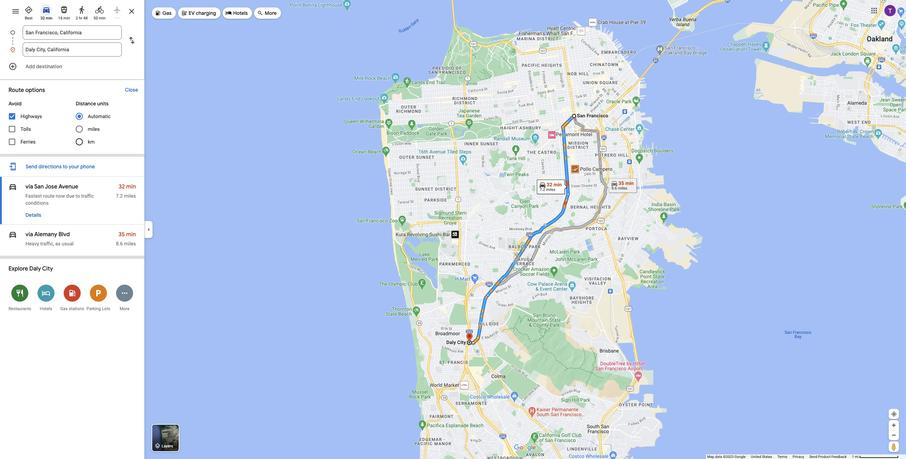 Task type: describe. For each thing, give the bounding box(es) containing it.
miles for 32
[[124, 193, 136, 199]]

32 min
[[40, 16, 52, 21]]

2 hr 48 radio
[[74, 3, 89, 21]]

united states button
[[751, 455, 772, 459]]

16 min radio
[[57, 3, 72, 21]]

48
[[83, 16, 88, 21]]

min for 32 min
[[46, 16, 52, 21]]

©2023
[[723, 455, 734, 459]]

parking lots
[[87, 307, 110, 312]]

hotels inside button
[[40, 307, 52, 312]]

send directions to your phone
[[26, 164, 95, 170]]

8.6
[[116, 241, 123, 247]]

32 for 32 min
[[40, 16, 45, 21]]

1
[[852, 455, 854, 459]]

 for alemany blvd
[[8, 230, 17, 240]]

ev
[[189, 10, 195, 16]]

zoom in image
[[891, 423, 897, 428]]

km
[[88, 139, 95, 145]]

flights image
[[113, 6, 121, 14]]

driving image
[[42, 6, 51, 14]]

35
[[118, 231, 125, 238]]

more button
[[112, 280, 138, 315]]

terms button
[[778, 455, 787, 459]]

via for san
[[25, 183, 33, 190]]

directions main content
[[0, 0, 144, 459]]

16 min
[[58, 16, 70, 21]]

avenue
[[58, 183, 78, 190]]

jose
[[45, 183, 57, 190]]

32 for 32 min 7.2 miles
[[119, 183, 125, 190]]

terms
[[778, 455, 787, 459]]

map data ©2023 google
[[707, 455, 746, 459]]

privacy button
[[793, 455, 804, 459]]

16
[[58, 16, 63, 21]]

units
[[97, 101, 109, 107]]

cycling image
[[95, 6, 104, 14]]

destination
[[36, 63, 62, 70]]

options
[[25, 87, 45, 94]]


[[181, 9, 187, 17]]

phone
[[80, 164, 95, 170]]

details button
[[22, 209, 45, 222]]

none field destination daly city, california
[[25, 42, 119, 57]]

traffic
[[81, 193, 94, 199]]

due
[[66, 193, 74, 199]]

hr
[[79, 16, 82, 21]]


[[225, 9, 232, 17]]

lots
[[102, 307, 110, 312]]

add
[[25, 63, 35, 70]]

map
[[707, 455, 714, 459]]

close directions image
[[127, 7, 136, 16]]

 gas
[[155, 9, 172, 17]]

50
[[94, 16, 98, 21]]

close
[[125, 87, 138, 93]]

more inside button
[[120, 307, 129, 312]]

min for 16 min
[[63, 16, 70, 21]]

send product feedback button
[[810, 455, 847, 459]]

add destination
[[25, 63, 62, 70]]

gas stations button
[[59, 280, 85, 315]]

min for 32 min 7.2 miles
[[126, 183, 136, 190]]

miles for 35
[[124, 241, 136, 247]]

gas inside " gas"
[[162, 10, 172, 16]]

feedback
[[832, 455, 847, 459]]

driving image for san jose avenue
[[8, 182, 17, 192]]

conditions
[[25, 200, 49, 206]]

route options
[[8, 87, 45, 94]]

google maps element
[[0, 0, 906, 459]]

automatic
[[88, 114, 111, 119]]

1 mi button
[[852, 455, 899, 459]]

best
[[25, 16, 33, 21]]

as
[[55, 241, 60, 247]]

tolls
[[21, 126, 31, 132]]

 ev charging
[[181, 9, 216, 17]]

min for 35 min 8.6 miles
[[126, 231, 136, 238]]

states
[[762, 455, 772, 459]]

details
[[25, 212, 41, 218]]



Task type: vqa. For each thing, say whether or not it's contained in the screenshot.
4.1
no



Task type: locate. For each thing, give the bounding box(es) containing it.
list item
[[0, 25, 144, 48], [0, 42, 144, 57]]

miles
[[88, 126, 100, 132], [124, 193, 136, 199], [124, 241, 136, 247]]

min inside 35 min 8.6 miles
[[126, 231, 136, 238]]

driving image for alemany blvd
[[8, 230, 17, 240]]

send directions to your phone button
[[22, 160, 98, 174]]

1 vertical spatial more
[[120, 307, 129, 312]]

distance
[[76, 101, 96, 107]]

2
[[76, 16, 78, 21]]

data
[[715, 455, 722, 459]]

1 vertical spatial send
[[810, 455, 817, 459]]

32
[[40, 16, 45, 21], [119, 183, 125, 190]]

to
[[63, 164, 68, 170], [76, 193, 80, 199]]

7.2
[[116, 193, 123, 199]]

50 min
[[94, 16, 105, 21]]

to inside button
[[63, 164, 68, 170]]

san
[[34, 183, 44, 190]]

gas right 
[[162, 10, 172, 16]]

gas
[[162, 10, 172, 16], [60, 307, 68, 312]]

1 vertical spatial to
[[76, 193, 80, 199]]

32 inside '32 min 7.2 miles'
[[119, 183, 125, 190]]

privacy
[[793, 455, 804, 459]]

1 vertical spatial none field
[[25, 42, 119, 57]]

driving image
[[8, 182, 17, 192], [8, 230, 17, 240]]

2 list item from the top
[[0, 42, 144, 57]]

restaurants button
[[7, 280, 33, 315]]

0 vertical spatial to
[[63, 164, 68, 170]]

miles inside '32 min 7.2 miles'
[[124, 193, 136, 199]]

blvd
[[58, 231, 70, 238]]

to right due
[[76, 193, 80, 199]]

city
[[42, 265, 53, 273]]

hotels inside  hotels
[[233, 10, 248, 16]]

1 vertical spatial gas
[[60, 307, 68, 312]]

add destination button
[[0, 59, 144, 74]]

none radio inside google maps element
[[110, 3, 125, 18]]

zoom out image
[[891, 433, 897, 438]]

usual
[[62, 241, 74, 247]]

more inside  more
[[265, 10, 277, 16]]

to left the your
[[63, 164, 68, 170]]

32 down driving image
[[40, 16, 45, 21]]

send left product at the right bottom
[[810, 455, 817, 459]]

google account: tyler black  
(blacklashes1000@gmail.com) image
[[885, 5, 896, 16]]

via inside via san jose avenue fastest route now due to traffic conditions
[[25, 183, 33, 190]]

united
[[751, 455, 761, 459]]

product
[[818, 455, 831, 459]]

send product feedback
[[810, 455, 847, 459]]

list inside google maps element
[[0, 25, 144, 57]]

restaurants
[[8, 307, 31, 312]]

parking
[[87, 307, 101, 312]]

 more
[[257, 9, 277, 17]]

best travel modes image
[[24, 6, 33, 14]]

highways
[[21, 114, 42, 119]]

 left san
[[8, 182, 17, 192]]

1 horizontal spatial hotels
[[233, 10, 248, 16]]

gas stations
[[60, 307, 84, 312]]

0 vertical spatial 32
[[40, 16, 45, 21]]

none field starting point san francisco, california
[[25, 25, 119, 40]]

via left san
[[25, 183, 33, 190]]

directions
[[38, 164, 62, 170]]

hotels left gas stations on the bottom of page
[[40, 307, 52, 312]]

miles right the 8.6
[[124, 241, 136, 247]]

show street view coverage image
[[889, 442, 899, 452]]

1 horizontal spatial more
[[265, 10, 277, 16]]

driving image left alemany
[[8, 230, 17, 240]]

footer
[[707, 455, 852, 459]]

Destination Daly City, California field
[[25, 45, 119, 54]]

32 up 7.2
[[119, 183, 125, 190]]

list
[[0, 25, 144, 57]]

via alemany blvd heavy traffic, as usual
[[25, 231, 74, 247]]

1 list item from the top
[[0, 25, 144, 48]]

1 via from the top
[[25, 183, 33, 190]]

alemany
[[34, 231, 57, 238]]

avoid
[[8, 101, 22, 107]]

0 vertical spatial miles
[[88, 126, 100, 132]]

reverse starting point and destination image
[[127, 36, 136, 45]]

 left alemany
[[8, 230, 17, 240]]

0 horizontal spatial send
[[26, 164, 37, 170]]

heavy
[[25, 241, 39, 247]]

to inside via san jose avenue fastest route now due to traffic conditions
[[76, 193, 80, 199]]

2 none field from the top
[[25, 42, 119, 57]]

charging
[[196, 10, 216, 16]]

send
[[26, 164, 37, 170], [810, 455, 817, 459]]

gas inside button
[[60, 307, 68, 312]]

1 vertical spatial 
[[8, 230, 17, 240]]

daly
[[29, 265, 41, 273]]

0 vertical spatial more
[[265, 10, 277, 16]]

traffic,
[[40, 241, 54, 247]]

0 vertical spatial 
[[8, 182, 17, 192]]

Best radio
[[21, 3, 36, 21]]

send for send directions to your phone
[[26, 164, 37, 170]]

2 vertical spatial miles
[[124, 241, 136, 247]]

route
[[8, 87, 24, 94]]

fastest
[[25, 193, 42, 199]]

send left directions
[[26, 164, 37, 170]]

1 vertical spatial hotels
[[40, 307, 52, 312]]

0 vertical spatial send
[[26, 164, 37, 170]]

32 inside radio
[[40, 16, 45, 21]]

min for 50 min
[[99, 16, 105, 21]]

1 vertical spatial 32
[[119, 183, 125, 190]]

0 vertical spatial via
[[25, 183, 33, 190]]

min inside '32 min 7.2 miles'
[[126, 183, 136, 190]]

via for alemany
[[25, 231, 33, 238]]

walking image
[[78, 6, 86, 14]]

35 min 8.6 miles
[[116, 231, 136, 247]]

distance units
[[76, 101, 109, 107]]

hotels
[[233, 10, 248, 16], [40, 307, 52, 312]]

collapse side panel image
[[145, 226, 153, 234]]

2 driving image from the top
[[8, 230, 17, 240]]

0 vertical spatial none field
[[25, 25, 119, 40]]

list item down the 2
[[0, 25, 144, 48]]

1 horizontal spatial to
[[76, 193, 80, 199]]

more right  at the top left of page
[[265, 10, 277, 16]]

2 via from the top
[[25, 231, 33, 238]]

none field down starting point san francisco, california field
[[25, 42, 119, 57]]

0 vertical spatial hotels
[[233, 10, 248, 16]]

none field down the 2
[[25, 25, 119, 40]]

list item down starting point san francisco, california field
[[0, 42, 144, 57]]

0 horizontal spatial gas
[[60, 307, 68, 312]]

2  from the top
[[8, 230, 17, 240]]

1 driving image from the top
[[8, 182, 17, 192]]

miles inside distance units option group
[[88, 126, 100, 132]]

hotels right ""
[[233, 10, 248, 16]]

more right lots
[[120, 307, 129, 312]]

0 vertical spatial driving image
[[8, 182, 17, 192]]

1 none field from the top
[[25, 25, 119, 40]]

0 horizontal spatial to
[[63, 164, 68, 170]]

now
[[56, 193, 65, 199]]

1 vertical spatial miles
[[124, 193, 136, 199]]

your
[[69, 164, 79, 170]]

parking lots button
[[85, 280, 112, 315]]

1 horizontal spatial 32
[[119, 183, 125, 190]]

ferries
[[21, 139, 36, 145]]

1 horizontal spatial send
[[810, 455, 817, 459]]

50 min radio
[[92, 3, 107, 21]]


[[257, 9, 263, 17]]

via inside via alemany blvd heavy traffic, as usual
[[25, 231, 33, 238]]

1 horizontal spatial gas
[[162, 10, 172, 16]]

send for send product feedback
[[810, 455, 817, 459]]

32 min 7.2 miles
[[116, 183, 136, 199]]

route
[[43, 193, 54, 199]]

send inside button
[[26, 164, 37, 170]]

miles right 7.2
[[124, 193, 136, 199]]

gas left stations
[[60, 307, 68, 312]]

footer inside google maps element
[[707, 455, 852, 459]]

footer containing map data ©2023 google
[[707, 455, 852, 459]]

via up heavy
[[25, 231, 33, 238]]

miles inside 35 min 8.6 miles
[[124, 241, 136, 247]]

 hotels
[[225, 9, 248, 17]]

1 vertical spatial driving image
[[8, 230, 17, 240]]

transit image
[[60, 6, 68, 14]]

0 horizontal spatial hotels
[[40, 307, 52, 312]]

more
[[265, 10, 277, 16], [120, 307, 129, 312]]

explore daly city
[[8, 265, 53, 273]]

show your location image
[[891, 411, 897, 418]]


[[155, 9, 161, 17]]

driving image left san
[[8, 182, 17, 192]]

32 min radio
[[39, 3, 54, 21]]

min inside radio
[[63, 16, 70, 21]]

 for san jose avenue
[[8, 182, 17, 192]]

close button
[[121, 84, 142, 96]]

0 horizontal spatial more
[[120, 307, 129, 312]]

2 hr 48
[[76, 16, 88, 21]]


[[8, 182, 17, 192], [8, 230, 17, 240]]

send inside button
[[810, 455, 817, 459]]

avoid highways
[[8, 101, 42, 119]]

1  from the top
[[8, 182, 17, 192]]

distance units option group
[[76, 97, 136, 149]]

via san jose avenue fastest route now due to traffic conditions
[[25, 183, 94, 206]]

0 vertical spatial gas
[[162, 10, 172, 16]]

united states
[[751, 455, 772, 459]]

1 mi
[[852, 455, 859, 459]]

Starting point San Francisco, California field
[[25, 28, 119, 37]]

google
[[735, 455, 746, 459]]

mi
[[855, 455, 859, 459]]

None radio
[[110, 3, 125, 18]]

explore
[[8, 265, 28, 273]]

hotels button
[[33, 280, 59, 315]]

0 horizontal spatial 32
[[40, 16, 45, 21]]

miles up km
[[88, 126, 100, 132]]

None field
[[25, 25, 119, 40], [25, 42, 119, 57]]

stations
[[69, 307, 84, 312]]

1 vertical spatial via
[[25, 231, 33, 238]]



